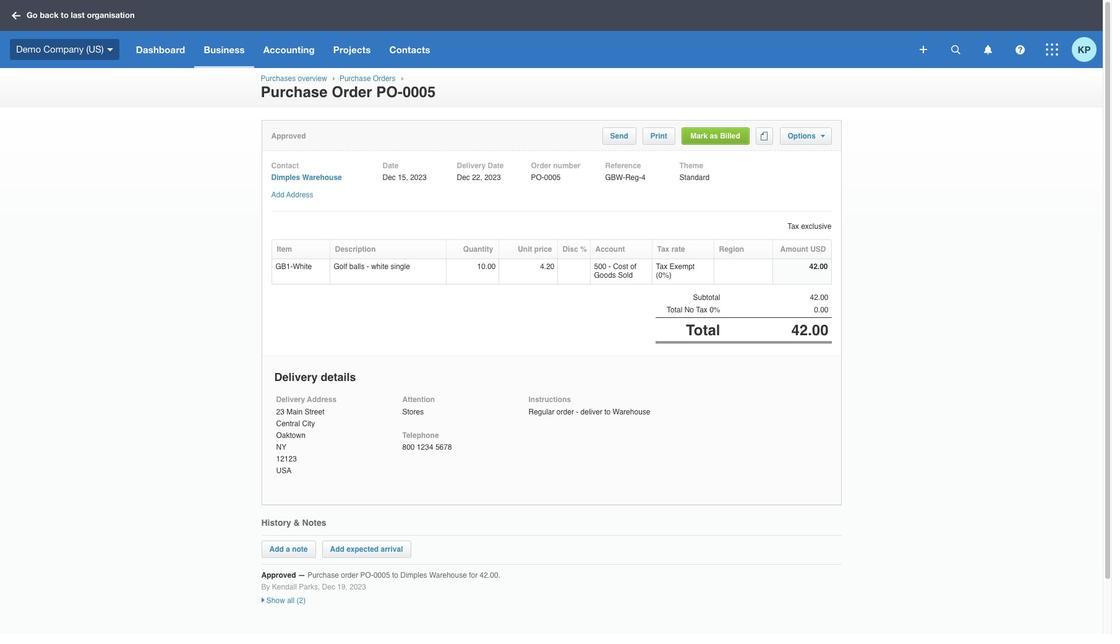 Task type: vqa. For each thing, say whether or not it's contained in the screenshot.
the middle more
no



Task type: describe. For each thing, give the bounding box(es) containing it.
go
[[27, 10, 38, 20]]

notes
[[302, 518, 326, 528]]

projects
[[333, 44, 371, 55]]

500
[[594, 262, 607, 271]]

mark
[[691, 132, 708, 140]]

purchase for purchase order po-0005
[[261, 84, 328, 101]]

add address link
[[271, 191, 313, 199]]

cost
[[613, 262, 629, 271]]

no
[[685, 305, 694, 314]]

white
[[371, 262, 389, 271]]

history
[[261, 518, 291, 528]]

po- for order
[[376, 84, 403, 101]]

tax for tax exclusive
[[788, 222, 799, 231]]

0005 for purchase order po-0005
[[403, 84, 436, 101]]

0.00
[[814, 305, 829, 314]]

send
[[610, 132, 629, 140]]

contacts button
[[380, 31, 440, 68]]

billed
[[720, 132, 741, 140]]

add a note button
[[269, 545, 308, 554]]

add a note
[[269, 545, 308, 554]]

business
[[204, 44, 245, 55]]

contact
[[271, 162, 299, 170]]

0 vertical spatial 42.00
[[810, 262, 828, 271]]

send button
[[610, 132, 629, 140]]

note
[[292, 545, 308, 554]]

disc
[[563, 245, 578, 253]]

to inside approved — purchase order po-0005 to dimples warehouse for 42.00. by kendall parks, dec 19, 2023
[[392, 571, 398, 580]]

order inside the instructions regular order - deliver to warehouse
[[557, 407, 574, 416]]

orders
[[373, 74, 396, 83]]

a
[[286, 545, 290, 554]]

15,
[[398, 173, 408, 182]]

attention
[[403, 396, 435, 404]]

dimples inside approved — purchase order po-0005 to dimples warehouse for 42.00. by kendall parks, dec 19, 2023
[[401, 571, 427, 580]]

theme
[[680, 162, 704, 170]]

—
[[298, 571, 306, 580]]

2023 inside date dec 15, 2023
[[410, 173, 427, 182]]

4.20
[[540, 262, 555, 271]]

instructions regular order - deliver to warehouse
[[529, 396, 651, 416]]

usd
[[811, 245, 826, 253]]

banner containing kp
[[0, 0, 1103, 68]]

(0%)
[[656, 271, 672, 280]]

tax right no
[[696, 305, 708, 314]]

1 horizontal spatial svg image
[[1016, 45, 1025, 54]]

organisation
[[87, 10, 135, 20]]

show all (2)
[[265, 597, 306, 605]]

0 vertical spatial order
[[332, 84, 372, 101]]

golf balls - white single
[[334, 262, 410, 271]]

exempt
[[670, 262, 695, 271]]

purchase orders
[[340, 74, 396, 83]]

region
[[719, 245, 745, 253]]

single
[[391, 262, 410, 271]]

order inside the order number po-0005
[[531, 162, 551, 170]]

tax exclusive
[[788, 222, 832, 231]]

attention stores
[[403, 396, 435, 416]]

business button
[[195, 31, 254, 68]]

parks,
[[299, 583, 320, 591]]

add for add address
[[271, 191, 285, 199]]

500 - cost of goods sold
[[594, 262, 637, 280]]

svg image inside demo company (us) popup button
[[107, 48, 113, 51]]

10.00
[[477, 262, 496, 271]]

city
[[302, 419, 315, 428]]

5678
[[436, 443, 452, 452]]

0005 for order number po-0005
[[544, 173, 561, 182]]

0 vertical spatial warehouse
[[302, 173, 342, 182]]

purchase order po-0005
[[261, 84, 436, 101]]

tax for tax rate
[[657, 245, 670, 253]]

el image
[[770, 132, 772, 140]]

price
[[535, 245, 552, 253]]

23
[[276, 407, 285, 416]]

of
[[631, 262, 637, 271]]

2023 inside approved — purchase order po-0005 to dimples warehouse for 42.00. by kendall parks, dec 19, 2023
[[350, 583, 366, 591]]

last
[[71, 10, 85, 20]]

date dec 15, 2023
[[383, 162, 427, 182]]

regular
[[529, 407, 555, 416]]

purchases overview link
[[261, 74, 327, 83]]

gb1-white
[[276, 262, 312, 271]]

quantity
[[463, 245, 493, 253]]

delivery for delivery details
[[274, 370, 318, 383]]

mark as billed button
[[691, 132, 741, 140]]

0 horizontal spatial dimples
[[271, 173, 300, 182]]

tax rate
[[657, 245, 685, 253]]

warehouse inside the instructions regular order - deliver to warehouse
[[613, 407, 651, 416]]

kendall
[[272, 583, 297, 591]]

back
[[40, 10, 59, 20]]

2023 inside delivery date dec 22, 2023
[[485, 173, 501, 182]]

print button
[[651, 132, 668, 140]]

add for add expected arrival
[[330, 545, 345, 554]]

options
[[788, 132, 816, 140]]

subtotal
[[693, 293, 721, 302]]

street
[[305, 407, 325, 416]]

kp button
[[1072, 31, 1103, 68]]



Task type: locate. For each thing, give the bounding box(es) containing it.
42.00 for subtotal
[[810, 293, 829, 302]]

address up street
[[307, 396, 337, 404]]

delivery address 23 main street central city oaktown ny 12123 usa
[[276, 396, 337, 476]]

date inside date dec 15, 2023
[[383, 162, 399, 170]]

2 horizontal spatial 0005
[[544, 173, 561, 182]]

dimples warehouse link
[[271, 173, 342, 182]]

add expected arrival
[[330, 545, 403, 554]]

1 horizontal spatial date
[[488, 162, 504, 170]]

0005
[[403, 84, 436, 101], [544, 173, 561, 182], [374, 571, 390, 580]]

approved inside approved — purchase order po-0005 to dimples warehouse for 42.00. by kendall parks, dec 19, 2023
[[261, 571, 296, 580]]

1 horizontal spatial dimples
[[401, 571, 427, 580]]

delivery inside delivery date dec 22, 2023
[[457, 162, 486, 170]]

contacts
[[390, 44, 430, 55]]

2023 right 19,
[[350, 583, 366, 591]]

add down "contact"
[[271, 191, 285, 199]]

1 vertical spatial order
[[531, 162, 551, 170]]

- inside 500 - cost of goods sold
[[609, 262, 611, 271]]

overview
[[298, 74, 327, 83]]

tax inside the tax exempt (0%)
[[656, 262, 668, 271]]

2 horizontal spatial -
[[609, 262, 611, 271]]

demo
[[16, 44, 41, 54]]

to right deliver
[[605, 407, 611, 416]]

warehouse inside approved — purchase order po-0005 to dimples warehouse for 42.00. by kendall parks, dec 19, 2023
[[429, 571, 467, 580]]

dec inside approved — purchase order po-0005 to dimples warehouse for 42.00. by kendall parks, dec 19, 2023
[[322, 583, 335, 591]]

order inside approved — purchase order po-0005 to dimples warehouse for 42.00. by kendall parks, dec 19, 2023
[[341, 571, 358, 580]]

order up 19,
[[341, 571, 358, 580]]

dashboard link
[[127, 31, 195, 68]]

0 horizontal spatial -
[[367, 262, 369, 271]]

&
[[294, 518, 300, 528]]

warehouse right deliver
[[613, 407, 651, 416]]

0 horizontal spatial 2023
[[350, 583, 366, 591]]

number
[[554, 162, 581, 170]]

by
[[261, 583, 270, 591]]

approved up kendall at the bottom left of the page
[[261, 571, 296, 580]]

2023 right 15,
[[410, 173, 427, 182]]

date up 15,
[[383, 162, 399, 170]]

add for add a note
[[269, 545, 284, 554]]

dec left 15,
[[383, 173, 396, 182]]

to inside the instructions regular order - deliver to warehouse
[[605, 407, 611, 416]]

1 vertical spatial dimples
[[401, 571, 427, 580]]

1 horizontal spatial warehouse
[[429, 571, 467, 580]]

purchase for purchase orders
[[340, 74, 371, 83]]

1 vertical spatial purchase
[[261, 84, 328, 101]]

total for total no tax 0%
[[667, 305, 683, 314]]

42.00 up the 0.00
[[810, 293, 829, 302]]

1 vertical spatial po-
[[531, 173, 544, 182]]

po- down orders
[[376, 84, 403, 101]]

0 vertical spatial to
[[61, 10, 69, 20]]

42.00 down the 0.00
[[792, 321, 829, 339]]

add expected arrival button
[[330, 545, 403, 554]]

2 vertical spatial 42.00
[[792, 321, 829, 339]]

instructions
[[529, 396, 571, 404]]

deliver
[[581, 407, 603, 416]]

0 horizontal spatial order
[[332, 84, 372, 101]]

dec
[[383, 173, 396, 182], [457, 173, 470, 182], [322, 583, 335, 591]]

0 vertical spatial purchase
[[340, 74, 371, 83]]

delivery details
[[274, 370, 356, 383]]

2 date from the left
[[488, 162, 504, 170]]

1 vertical spatial approved
[[261, 571, 296, 580]]

42.00
[[810, 262, 828, 271], [810, 293, 829, 302], [792, 321, 829, 339]]

delivery date dec 22, 2023
[[457, 162, 504, 182]]

0 horizontal spatial 0005
[[374, 571, 390, 580]]

approved for approved
[[271, 132, 306, 140]]

demo company (us)
[[16, 44, 104, 54]]

reference
[[605, 162, 641, 170]]

1 vertical spatial 42.00
[[810, 293, 829, 302]]

1 horizontal spatial 0005
[[403, 84, 436, 101]]

1 horizontal spatial total
[[686, 321, 721, 339]]

svg image inside go back to last organisation link
[[12, 11, 20, 19]]

0 vertical spatial approved
[[271, 132, 306, 140]]

tax up amount
[[788, 222, 799, 231]]

2 vertical spatial warehouse
[[429, 571, 467, 580]]

total for total
[[686, 321, 721, 339]]

projects button
[[324, 31, 380, 68]]

1 vertical spatial 0005
[[544, 173, 561, 182]]

accounting
[[263, 44, 315, 55]]

42.00.
[[480, 571, 501, 580]]

- right balls
[[367, 262, 369, 271]]

0 horizontal spatial warehouse
[[302, 173, 342, 182]]

42.00 for total
[[792, 321, 829, 339]]

2 horizontal spatial to
[[605, 407, 611, 416]]

po- for number
[[531, 173, 544, 182]]

to left last
[[61, 10, 69, 20]]

mark as billed
[[691, 132, 741, 140]]

delivery for delivery date dec 22, 2023
[[457, 162, 486, 170]]

approved
[[271, 132, 306, 140], [261, 571, 296, 580]]

(us)
[[86, 44, 104, 54]]

svg image
[[1046, 43, 1059, 56], [951, 45, 961, 54], [984, 45, 992, 54], [920, 46, 928, 53], [107, 48, 113, 51]]

tax left the rate on the top right
[[657, 245, 670, 253]]

0 vertical spatial address
[[286, 191, 313, 199]]

po- down add expected arrival button in the bottom of the page
[[360, 571, 374, 580]]

(2)
[[297, 597, 306, 605]]

0005 down arrival
[[374, 571, 390, 580]]

0 horizontal spatial to
[[61, 10, 69, 20]]

date left the order number po-0005
[[488, 162, 504, 170]]

approved for approved — purchase order po-0005 to dimples warehouse for 42.00. by kendall parks, dec 19, 2023
[[261, 571, 296, 580]]

2 horizontal spatial 2023
[[485, 173, 501, 182]]

amount usd
[[781, 245, 826, 253]]

-
[[367, 262, 369, 271], [609, 262, 611, 271], [576, 407, 579, 416]]

1 vertical spatial to
[[605, 407, 611, 416]]

0 vertical spatial po-
[[376, 84, 403, 101]]

2 vertical spatial delivery
[[276, 396, 305, 404]]

dec inside date dec 15, 2023
[[383, 173, 396, 182]]

banner
[[0, 0, 1103, 68]]

2 vertical spatial 0005
[[374, 571, 390, 580]]

0 horizontal spatial po-
[[360, 571, 374, 580]]

1 horizontal spatial order
[[557, 407, 574, 416]]

0 vertical spatial delivery
[[457, 162, 486, 170]]

to down arrival
[[392, 571, 398, 580]]

order down instructions on the bottom of the page
[[557, 407, 574, 416]]

0 vertical spatial dimples
[[271, 173, 300, 182]]

total
[[667, 305, 683, 314], [686, 321, 721, 339]]

approved — purchase order po-0005 to dimples warehouse for 42.00. by kendall parks, dec 19, 2023
[[261, 571, 501, 591]]

add left "a" at left
[[269, 545, 284, 554]]

total no tax 0%
[[667, 305, 721, 314]]

po- inside approved — purchase order po-0005 to dimples warehouse for 42.00. by kendall parks, dec 19, 2023
[[360, 571, 374, 580]]

purchase up purchase order po-0005
[[340, 74, 371, 83]]

0 horizontal spatial date
[[383, 162, 399, 170]]

po- right delivery date dec 22, 2023
[[531, 173, 544, 182]]

total down total no tax 0%
[[686, 321, 721, 339]]

1 vertical spatial address
[[307, 396, 337, 404]]

0 horizontal spatial order
[[341, 571, 358, 580]]

2 vertical spatial purchase
[[308, 571, 339, 580]]

golf
[[334, 262, 347, 271]]

0 vertical spatial total
[[667, 305, 683, 314]]

po- inside the order number po-0005
[[531, 173, 544, 182]]

gb1-
[[276, 262, 293, 271]]

delivery
[[457, 162, 486, 170], [274, 370, 318, 383], [276, 396, 305, 404]]

gbw-
[[605, 173, 626, 182]]

account
[[596, 245, 625, 253]]

0005 down contacts 'popup button'
[[403, 84, 436, 101]]

sold
[[618, 271, 633, 280]]

2 horizontal spatial dec
[[457, 173, 470, 182]]

dimples warehouse
[[271, 173, 342, 182]]

1 vertical spatial order
[[341, 571, 358, 580]]

0005 down number
[[544, 173, 561, 182]]

telephone
[[403, 431, 439, 440]]

1 date from the left
[[383, 162, 399, 170]]

address for delivery address 23 main street central city oaktown ny 12123 usa
[[307, 396, 337, 404]]

purchase inside approved — purchase order po-0005 to dimples warehouse for 42.00. by kendall parks, dec 19, 2023
[[308, 571, 339, 580]]

purchases overview
[[261, 74, 327, 83]]

address for add address
[[286, 191, 313, 199]]

goods
[[594, 271, 616, 280]]

dashboard
[[136, 44, 185, 55]]

order down purchase orders
[[332, 84, 372, 101]]

approved up "contact"
[[271, 132, 306, 140]]

0005 inside approved — purchase order po-0005 to dimples warehouse for 42.00. by kendall parks, dec 19, 2023
[[374, 571, 390, 580]]

warehouse up add address on the left of the page
[[302, 173, 342, 182]]

0 vertical spatial 0005
[[403, 84, 436, 101]]

kp
[[1078, 44, 1091, 55]]

warehouse
[[302, 173, 342, 182], [613, 407, 651, 416], [429, 571, 467, 580]]

19,
[[337, 583, 348, 591]]

reg-
[[626, 173, 642, 182]]

0 vertical spatial svg image
[[12, 11, 20, 19]]

2023 right 22,
[[485, 173, 501, 182]]

1 vertical spatial warehouse
[[613, 407, 651, 416]]

dimples down "contact"
[[271, 173, 300, 182]]

ny
[[276, 443, 287, 452]]

1 horizontal spatial order
[[531, 162, 551, 170]]

date inside delivery date dec 22, 2023
[[488, 162, 504, 170]]

- left deliver
[[576, 407, 579, 416]]

total left no
[[667, 305, 683, 314]]

1 horizontal spatial 2023
[[410, 173, 427, 182]]

tax up (0%)
[[656, 262, 668, 271]]

1 horizontal spatial -
[[576, 407, 579, 416]]

standard
[[680, 173, 710, 182]]

0 horizontal spatial dec
[[322, 583, 335, 591]]

42.00 down usd
[[810, 262, 828, 271]]

1 vertical spatial delivery
[[274, 370, 318, 383]]

order number po-0005
[[531, 162, 581, 182]]

description
[[335, 245, 376, 253]]

oaktown
[[276, 431, 306, 440]]

accounting button
[[254, 31, 324, 68]]

order left number
[[531, 162, 551, 170]]

dec left 19,
[[322, 583, 335, 591]]

2 vertical spatial to
[[392, 571, 398, 580]]

dec inside delivery date dec 22, 2023
[[457, 173, 470, 182]]

0 horizontal spatial total
[[667, 305, 683, 314]]

1 horizontal spatial to
[[392, 571, 398, 580]]

0 horizontal spatial svg image
[[12, 11, 20, 19]]

1 vertical spatial total
[[686, 321, 721, 339]]

tax for tax exempt (0%)
[[656, 262, 668, 271]]

tax exempt (0%)
[[656, 262, 695, 280]]

delivery inside delivery address 23 main street central city oaktown ny 12123 usa
[[276, 396, 305, 404]]

0%
[[710, 305, 721, 314]]

2 horizontal spatial po-
[[531, 173, 544, 182]]

1 vertical spatial svg image
[[1016, 45, 1025, 54]]

0 vertical spatial order
[[557, 407, 574, 416]]

1 horizontal spatial po-
[[376, 84, 403, 101]]

svg image
[[12, 11, 20, 19], [1016, 45, 1025, 54]]

address down dimples warehouse
[[286, 191, 313, 199]]

po-
[[376, 84, 403, 101], [531, 173, 544, 182], [360, 571, 374, 580]]

delivery for delivery address 23 main street central city oaktown ny 12123 usa
[[276, 396, 305, 404]]

purchase orders link
[[340, 74, 396, 83]]

to
[[61, 10, 69, 20], [605, 407, 611, 416], [392, 571, 398, 580]]

2 vertical spatial po-
[[360, 571, 374, 580]]

for
[[469, 571, 478, 580]]

purchase down purchases overview link
[[261, 84, 328, 101]]

order
[[557, 407, 574, 416], [341, 571, 358, 580]]

stores
[[403, 407, 424, 416]]

1 horizontal spatial dec
[[383, 173, 396, 182]]

2 horizontal spatial warehouse
[[613, 407, 651, 416]]

800
[[403, 443, 415, 452]]

1234
[[417, 443, 433, 452]]

- right 500
[[609, 262, 611, 271]]

0005 inside the order number po-0005
[[544, 173, 561, 182]]

purchases
[[261, 74, 296, 83]]

dimples down arrival
[[401, 571, 427, 580]]

warehouse left for
[[429, 571, 467, 580]]

add left expected
[[330, 545, 345, 554]]

- inside the instructions regular order - deliver to warehouse
[[576, 407, 579, 416]]

dec left 22,
[[457, 173, 470, 182]]

expected
[[347, 545, 379, 554]]

purchase up parks, at the left bottom
[[308, 571, 339, 580]]

arrival
[[381, 545, 403, 554]]

history & notes
[[261, 518, 326, 528]]

2023
[[410, 173, 427, 182], [485, 173, 501, 182], [350, 583, 366, 591]]

address inside delivery address 23 main street central city oaktown ny 12123 usa
[[307, 396, 337, 404]]



